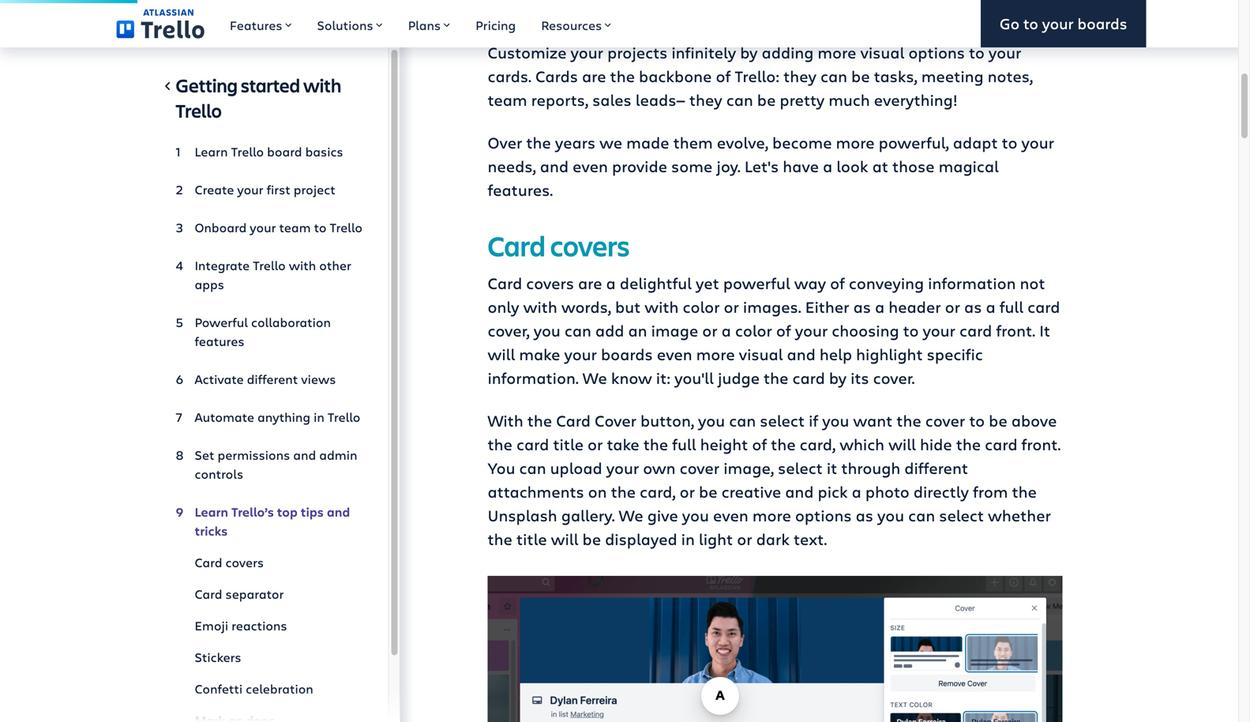 Task type: locate. For each thing, give the bounding box(es) containing it.
will down "cover,"
[[488, 343, 515, 365]]

1 vertical spatial covers
[[526, 272, 574, 294]]

your down add in the left top of the page
[[565, 343, 597, 365]]

1 horizontal spatial visual
[[861, 41, 905, 63]]

make
[[519, 343, 561, 365]]

1 vertical spatial title
[[517, 528, 547, 550]]

0 horizontal spatial by
[[741, 41, 758, 63]]

as down photo
[[856, 505, 874, 526]]

0 vertical spatial in
[[314, 409, 325, 425]]

1 vertical spatial different
[[905, 457, 969, 478]]

1 horizontal spatial boards
[[1078, 13, 1128, 34]]

we inside card covers card covers are a delightful yet powerful way of conveying information not only with words, but with color or images.  either as a header or as a full card cover, you can add an image or a color of your choosing to your card front. it will make your boards even more visual and help highlight specific information. we know it: you'll judge the card by its cover.
[[583, 367, 607, 388]]

will inside card covers card covers are a delightful yet powerful way of conveying information not only with words, but with color or images.  either as a header or as a full card cover, you can add an image or a color of your choosing to your card front. it will make your boards even more visual and help highlight specific information. we know it: you'll judge the card by its cover.
[[488, 343, 515, 365]]

emoji reactions link
[[176, 610, 363, 642]]

add
[[596, 320, 625, 341]]

the right judge
[[764, 367, 789, 388]]

of down infinitely
[[716, 65, 731, 87]]

if
[[809, 410, 819, 431]]

0 vertical spatial full
[[1000, 296, 1024, 317]]

0 horizontal spatial boards
[[601, 343, 653, 365]]

in right anything on the bottom
[[314, 409, 325, 425]]

judge
[[718, 367, 760, 388]]

0 vertical spatial learn
[[195, 143, 228, 160]]

create your first project link
[[176, 174, 363, 205]]

card, down if
[[800, 433, 836, 455]]

0 horizontal spatial different
[[247, 371, 298, 388]]

automate
[[195, 409, 254, 425]]

by up trello:
[[741, 41, 758, 63]]

visual up judge
[[739, 343, 783, 365]]

learn trello's top tips and tricks link
[[176, 496, 363, 547]]

1 vertical spatial select
[[778, 457, 823, 478]]

learn trello's top tips and tricks
[[195, 503, 350, 539]]

more inside over the years we made them evolve, become more powerful, adapt to your needs, and even provide some joy. let's have a look at those magical features.
[[836, 132, 875, 153]]

2 vertical spatial will
[[551, 528, 579, 550]]

and left admin
[[293, 446, 316, 463]]

cover
[[926, 410, 966, 431], [680, 457, 720, 478]]

0 vertical spatial will
[[488, 343, 515, 365]]

0 horizontal spatial options
[[796, 505, 852, 526]]

with
[[303, 73, 341, 98], [289, 257, 316, 274], [524, 296, 558, 317], [645, 296, 679, 317]]

we left know
[[583, 367, 607, 388]]

we inside with the card cover button, you can select if you want the cover to be above the card title or take the full height of the card, which will hide the card front. you can upload your own cover image, select it through different attachments on the card, or be creative and pick a photo directly from the unsplash gallery. we give you even more options as you can select whether the title will be displayed in light or dark text.
[[619, 505, 644, 526]]

have
[[783, 155, 819, 177]]

0 horizontal spatial visual
[[739, 343, 783, 365]]

the inside turn cards into landmarks customize your projects infinitely by adding more visual options to your cards. cards are the backbone of trello: they can be tasks, meeting notes, team reports, sales leads— they can be pretty much everything!
[[610, 65, 635, 87]]

them
[[674, 132, 713, 153]]

trello
[[176, 98, 222, 123], [231, 143, 264, 160], [330, 219, 363, 236], [253, 257, 286, 274], [328, 409, 361, 425]]

0 vertical spatial options
[[909, 41, 966, 63]]

0 horizontal spatial in
[[314, 409, 325, 425]]

0 vertical spatial title
[[553, 433, 584, 455]]

2 horizontal spatial even
[[713, 505, 749, 526]]

they up pretty
[[784, 65, 817, 87]]

1 horizontal spatial they
[[784, 65, 817, 87]]

will down gallery. on the bottom of the page
[[551, 528, 579, 550]]

0 vertical spatial card,
[[800, 433, 836, 455]]

learn trello board basics
[[195, 143, 343, 160]]

with right "started" at the left of the page
[[303, 73, 341, 98]]

1 horizontal spatial will
[[551, 528, 579, 550]]

your down create your first project
[[250, 219, 276, 236]]

trello's
[[232, 503, 274, 520]]

the up 'sales'
[[610, 65, 635, 87]]

card covers card covers are a delightful yet powerful way of conveying information not only with words, but with color or images.  either as a header or as a full card cover, you can add an image or a color of your choosing to your card front. it will make your boards even more visual and help highlight specific information. we know it: you'll judge the card by its cover.
[[488, 227, 1061, 388]]

your inside with the card cover button, you can select if you want the cover to be above the card title or take the full height of the card, which will hide the card front. you can upload your own cover image, select it through different attachments on the card, or be creative and pick a photo directly from the unsplash gallery. we give you even more options as you can select whether the title will be displayed in light or dark text.
[[607, 457, 639, 478]]

learn for learn trello board basics
[[195, 143, 228, 160]]

pricing
[[476, 17, 516, 34]]

0 vertical spatial by
[[741, 41, 758, 63]]

you right if
[[823, 410, 850, 431]]

1 horizontal spatial cover
[[926, 410, 966, 431]]

1 vertical spatial they
[[690, 89, 723, 110]]

automate anything in trello
[[195, 409, 361, 425]]

solutions button
[[305, 0, 396, 47]]

cover.
[[874, 367, 915, 388]]

1 learn from the top
[[195, 143, 228, 160]]

0 horizontal spatial card,
[[640, 481, 676, 502]]

1 vertical spatial visual
[[739, 343, 783, 365]]

0 vertical spatial are
[[582, 65, 606, 87]]

0 horizontal spatial cover
[[680, 457, 720, 478]]

2 vertical spatial covers
[[226, 554, 264, 571]]

0 vertical spatial even
[[573, 155, 608, 177]]

they down backbone
[[690, 89, 723, 110]]

or left take
[[588, 433, 603, 455]]

the up you
[[488, 433, 513, 455]]

plans button
[[396, 0, 463, 47]]

0 horizontal spatial will
[[488, 343, 515, 365]]

full inside card covers card covers are a delightful yet powerful way of conveying information not only with words, but with color or images.  either as a header or as a full card cover, you can add an image or a color of your choosing to your card front. it will make your boards even more visual and help highlight specific information. we know it: you'll judge the card by its cover.
[[1000, 296, 1024, 317]]

atlassian trello image
[[117, 9, 205, 39]]

separator
[[226, 585, 284, 602]]

page progress progress bar
[[0, 0, 138, 3]]

your
[[1043, 13, 1074, 34], [571, 41, 604, 63], [989, 41, 1022, 63], [1022, 132, 1055, 153], [237, 181, 264, 198], [250, 219, 276, 236], [795, 320, 828, 341], [923, 320, 956, 341], [565, 343, 597, 365], [607, 457, 639, 478]]

1 horizontal spatial options
[[909, 41, 966, 63]]

card for card separator
[[195, 585, 222, 602]]

we for covers
[[583, 367, 607, 388]]

in left light
[[682, 528, 695, 550]]

cover
[[595, 410, 637, 431]]

meeting
[[922, 65, 984, 87]]

card down features.
[[488, 227, 546, 264]]

0 vertical spatial visual
[[861, 41, 905, 63]]

can down trello:
[[727, 89, 754, 110]]

height
[[701, 433, 749, 455]]

learn up "tricks"
[[195, 503, 228, 520]]

0 vertical spatial covers
[[551, 227, 630, 264]]

by left its
[[830, 367, 847, 388]]

visual up the 'tasks,'
[[861, 41, 905, 63]]

upload
[[550, 457, 603, 478]]

from
[[973, 481, 1009, 502]]

options
[[909, 41, 966, 63], [796, 505, 852, 526]]

card down "tricks"
[[195, 554, 222, 571]]

give
[[648, 505, 679, 526]]

either
[[806, 296, 850, 317]]

even up light
[[713, 505, 749, 526]]

card down the with
[[517, 433, 549, 455]]

a right the pick at the right of page
[[852, 481, 862, 502]]

learn up create
[[195, 143, 228, 160]]

trello down onboard your team to trello link
[[253, 257, 286, 274]]

1 vertical spatial will
[[889, 433, 916, 455]]

1 vertical spatial cover
[[680, 457, 720, 478]]

card separator
[[195, 585, 284, 602]]

0 horizontal spatial team
[[279, 219, 311, 236]]

2 vertical spatial even
[[713, 505, 749, 526]]

will left hide
[[889, 433, 916, 455]]

0 vertical spatial they
[[784, 65, 817, 87]]

card separator link
[[176, 578, 363, 610]]

the inside over the years we made them evolve, become more powerful, adapt to your needs, and even provide some joy. let's have a look at those magical features.
[[527, 132, 551, 153]]

and left the pick at the right of page
[[786, 481, 814, 502]]

to left "above"
[[970, 410, 985, 431]]

and left help
[[787, 343, 816, 365]]

highlight
[[857, 343, 923, 365]]

1 vertical spatial options
[[796, 505, 852, 526]]

visual inside turn cards into landmarks customize your projects infinitely by adding more visual options to your cards. cards are the backbone of trello: they can be tasks, meeting notes, team reports, sales leads— they can be pretty much everything!
[[861, 41, 905, 63]]

0 vertical spatial color
[[683, 296, 720, 317]]

options down the pick at the right of page
[[796, 505, 852, 526]]

0 horizontal spatial full
[[673, 433, 697, 455]]

even inside card covers card covers are a delightful yet powerful way of conveying information not only with words, but with color or images.  either as a header or as a full card cover, you can add an image or a color of your choosing to your card front. it will make your boards even more visual and help highlight specific information. we know it: you'll judge the card by its cover.
[[657, 343, 693, 365]]

customize
[[488, 41, 567, 63]]

1 vertical spatial team
[[279, 219, 311, 236]]

reactions
[[232, 617, 287, 634]]

getting started with trello
[[176, 73, 341, 123]]

of inside with the card cover button, you can select if you want the cover to be above the card title or take the full height of the card, which will hide the card front. you can upload your own cover image, select it through different attachments on the card, or be creative and pick a photo directly from the unsplash gallery. we give you even more options as you can select whether the title will be displayed in light or dark text.
[[752, 433, 767, 455]]

or down powerful
[[724, 296, 739, 317]]

0 horizontal spatial color
[[683, 296, 720, 317]]

card
[[488, 227, 546, 264], [488, 272, 522, 294], [556, 410, 591, 431], [195, 554, 222, 571], [195, 585, 222, 602]]

trello inside integrate trello with other apps
[[253, 257, 286, 274]]

are up words,
[[578, 272, 602, 294]]

celebration
[[246, 680, 314, 697]]

your down take
[[607, 457, 639, 478]]

more inside turn cards into landmarks customize your projects infinitely by adding more visual options to your cards. cards are the backbone of trello: they can be tasks, meeting notes, team reports, sales leads— they can be pretty much everything!
[[818, 41, 857, 63]]

team down the first on the top left of page
[[279, 219, 311, 236]]

top
[[277, 503, 298, 520]]

boards
[[1078, 13, 1128, 34], [601, 343, 653, 365]]

to right adapt
[[1002, 132, 1018, 153]]

1 vertical spatial even
[[657, 343, 693, 365]]

1 vertical spatial front.
[[1022, 433, 1061, 455]]

set
[[195, 446, 215, 463]]

with
[[488, 410, 524, 431]]

as
[[854, 296, 872, 317], [965, 296, 983, 317], [856, 505, 874, 526]]

1 horizontal spatial we
[[619, 505, 644, 526]]

card, down the "own"
[[640, 481, 676, 502]]

basics
[[305, 143, 343, 160]]

0 horizontal spatial we
[[583, 367, 607, 388]]

trello:
[[735, 65, 780, 87]]

1 vertical spatial color
[[736, 320, 773, 341]]

1 vertical spatial are
[[578, 272, 602, 294]]

take
[[607, 433, 640, 455]]

to down project
[[314, 219, 327, 236]]

1 horizontal spatial different
[[905, 457, 969, 478]]

delightful
[[620, 272, 692, 294]]

and inside over the years we made them evolve, become more powerful, adapt to your needs, and even provide some joy. let's have a look at those magical features.
[[540, 155, 569, 177]]

0 vertical spatial we
[[583, 367, 607, 388]]

your up notes,
[[989, 41, 1022, 63]]

with left other
[[289, 257, 316, 274]]

onboard
[[195, 219, 247, 236]]

the right over
[[527, 132, 551, 153]]

we for the
[[619, 505, 644, 526]]

options up meeting
[[909, 41, 966, 63]]

0 vertical spatial front.
[[997, 320, 1036, 341]]

select left it
[[778, 457, 823, 478]]

1 horizontal spatial by
[[830, 367, 847, 388]]

it
[[1040, 320, 1051, 341]]

button,
[[641, 410, 695, 431]]

0 horizontal spatial even
[[573, 155, 608, 177]]

we up displayed
[[619, 505, 644, 526]]

front. left the it
[[997, 320, 1036, 341]]

card for card covers card covers are a delightful yet powerful way of conveying information not only with words, but with color or images.  either as a header or as a full card cover, you can add an image or a color of your choosing to your card front. it will make your boards even more visual and help highlight specific information. we know it: you'll judge the card by its cover.
[[488, 227, 546, 264]]

trello up other
[[330, 219, 363, 236]]

of up 'either' at the top right
[[831, 272, 845, 294]]

0 vertical spatial boards
[[1078, 13, 1128, 34]]

different down hide
[[905, 457, 969, 478]]

1 vertical spatial learn
[[195, 503, 228, 520]]

1 horizontal spatial title
[[553, 433, 584, 455]]

different
[[247, 371, 298, 388], [905, 457, 969, 478]]

joy.
[[717, 155, 741, 177]]

getting started with trello link
[[176, 73, 363, 130]]

full inside with the card cover button, you can select if you want the cover to be above the card title or take the full height of the card, which will hide the card front. you can upload your own cover image, select it through different attachments on the card, or be creative and pick a photo directly from the unsplash gallery. we give you even more options as you can select whether the title will be displayed in light or dark text.
[[673, 433, 697, 455]]

a
[[823, 155, 833, 177], [606, 272, 616, 294], [875, 296, 885, 317], [986, 296, 996, 317], [722, 320, 732, 341], [852, 481, 862, 502]]

full down not on the top
[[1000, 296, 1024, 317]]

2 horizontal spatial will
[[889, 433, 916, 455]]

more
[[818, 41, 857, 63], [836, 132, 875, 153], [697, 343, 735, 365], [753, 505, 792, 526]]

it:
[[656, 367, 671, 388]]

at
[[873, 155, 889, 177]]

1 vertical spatial boards
[[601, 343, 653, 365]]

pricing link
[[463, 0, 529, 47]]

card
[[1028, 296, 1061, 317], [960, 320, 993, 341], [793, 367, 826, 388], [517, 433, 549, 455], [985, 433, 1018, 455]]

1 horizontal spatial full
[[1000, 296, 1024, 317]]

1 horizontal spatial in
[[682, 528, 695, 550]]

are inside turn cards into landmarks customize your projects infinitely by adding more visual options to your cards. cards are the backbone of trello: they can be tasks, meeting notes, team reports, sales leads— they can be pretty much everything!
[[582, 65, 606, 87]]

1 vertical spatial full
[[673, 433, 697, 455]]

more inside card covers card covers are a delightful yet powerful way of conveying information not only with words, but with color or images.  either as a header or as a full card cover, you can add an image or a color of your choosing to your card front. it will make your boards even more visual and help highlight specific information. we know it: you'll judge the card by its cover.
[[697, 343, 735, 365]]

stickers link
[[176, 642, 363, 673]]

1 vertical spatial in
[[682, 528, 695, 550]]

and down years
[[540, 155, 569, 177]]

the inside card covers card covers are a delightful yet powerful way of conveying information not only with words, but with color or images.  either as a header or as a full card cover, you can add an image or a color of your choosing to your card front. it will make your boards even more visual and help highlight specific information. we know it: you'll judge the card by its cover.
[[764, 367, 789, 388]]

can down words,
[[565, 320, 592, 341]]

options inside with the card cover button, you can select if you want the cover to be above the card title or take the full height of the card, which will hide the card front. you can upload your own cover image, select it through different attachments on the card, or be creative and pick a photo directly from the unsplash gallery. we give you even more options as you can select whether the title will be displayed in light or dark text.
[[796, 505, 852, 526]]

of inside turn cards into landmarks customize your projects infinitely by adding more visual options to your cards. cards are the backbone of trello: they can be tasks, meeting notes, team reports, sales leads— they can be pretty much everything!
[[716, 65, 731, 87]]

everything!
[[874, 89, 958, 110]]

1 horizontal spatial team
[[488, 89, 527, 110]]

select left if
[[760, 410, 805, 431]]

learn inside learn trello's top tips and tricks
[[195, 503, 228, 520]]

1 vertical spatial by
[[830, 367, 847, 388]]

and inside learn trello's top tips and tricks
[[327, 503, 350, 520]]

cover up hide
[[926, 410, 966, 431]]

choosing
[[832, 320, 900, 341]]

integrate trello with other apps link
[[176, 250, 363, 300]]

to up meeting
[[970, 41, 985, 63]]

trello down "getting"
[[176, 98, 222, 123]]

and inside set permissions and admin controls
[[293, 446, 316, 463]]

go
[[1000, 13, 1020, 34]]

even down years
[[573, 155, 608, 177]]

be down trello:
[[758, 89, 776, 110]]

much
[[829, 89, 870, 110]]

more up "dark"
[[753, 505, 792, 526]]

first
[[267, 181, 291, 198]]

set permissions and admin controls link
[[176, 439, 363, 490]]

0 vertical spatial team
[[488, 89, 527, 110]]

features
[[230, 17, 282, 34]]

card left cover
[[556, 410, 591, 431]]

are up 'sales'
[[582, 65, 606, 87]]

more up you'll
[[697, 343, 735, 365]]

hide
[[920, 433, 953, 455]]

notes,
[[988, 65, 1034, 87]]

1 vertical spatial we
[[619, 505, 644, 526]]

2 learn from the top
[[195, 503, 228, 520]]

magical
[[939, 155, 999, 177]]

we
[[583, 367, 607, 388], [619, 505, 644, 526]]

the right hide
[[957, 433, 981, 455]]

1 horizontal spatial even
[[657, 343, 693, 365]]

some
[[672, 155, 713, 177]]

can inside card covers card covers are a delightful yet powerful way of conveying information not only with words, but with color or images.  either as a header or as a full card cover, you can add an image or a color of your choosing to your card front. it will make your boards even more visual and help highlight specific information. we know it: you'll judge the card by its cover.
[[565, 320, 592, 341]]

your right adapt
[[1022, 132, 1055, 153]]

emoji reactions
[[195, 617, 287, 634]]

team down cards.
[[488, 89, 527, 110]]

help
[[820, 343, 853, 365]]

as inside with the card cover button, you can select if you want the cover to be above the card title or take the full height of the card, which will hide the card front. you can upload your own cover image, select it through different attachments on the card, or be creative and pick a photo directly from the unsplash gallery. we give you even more options as you can select whether the title will be displayed in light or dark text.
[[856, 505, 874, 526]]

or left the creative
[[680, 481, 695, 502]]



Task type: vqa. For each thing, say whether or not it's contained in the screenshot.
dark
yes



Task type: describe. For each thing, give the bounding box(es) containing it.
words,
[[562, 296, 612, 317]]

be down gallery. on the bottom of the page
[[583, 528, 601, 550]]

in inside with the card cover button, you can select if you want the cover to be above the card title or take the full height of the card, which will hide the card front. you can upload your own cover image, select it through different attachments on the card, or be creative and pick a photo directly from the unsplash gallery. we give you even more options as you can select whether the title will be displayed in light or dark text.
[[682, 528, 695, 550]]

gallery.
[[562, 505, 615, 526]]

over the years we made them evolve, become more powerful, adapt to your needs, and even provide some joy. let's have a look at those magical features.
[[488, 132, 1055, 200]]

create
[[195, 181, 234, 198]]

features.
[[488, 179, 553, 200]]

made
[[627, 132, 670, 153]]

way
[[795, 272, 827, 294]]

visual inside card covers card covers are a delightful yet powerful way of conveying information not only with words, but with color or images.  either as a header or as a full card cover, you can add an image or a color of your choosing to your card front. it will make your boards even more visual and help highlight specific information. we know it: you'll judge the card by its cover.
[[739, 343, 783, 365]]

evolve,
[[717, 132, 769, 153]]

creative
[[722, 481, 782, 502]]

infinitely
[[672, 41, 737, 63]]

specific
[[927, 343, 984, 365]]

powerful collaboration features link
[[176, 307, 363, 357]]

yet
[[696, 272, 720, 294]]

your up specific
[[923, 320, 956, 341]]

you up light
[[683, 505, 709, 526]]

powerful,
[[879, 132, 950, 153]]

we
[[600, 132, 623, 153]]

the right "on"
[[611, 481, 636, 502]]

card down "above"
[[985, 433, 1018, 455]]

conveying
[[849, 272, 925, 294]]

unsplash
[[488, 505, 558, 526]]

the up the "own"
[[644, 433, 669, 455]]

pretty
[[780, 89, 825, 110]]

image
[[652, 320, 699, 341]]

cards
[[527, 9, 572, 34]]

create your first project
[[195, 181, 336, 198]]

even inside with the card cover button, you can select if you want the cover to be above the card title or take the full height of the card, which will hide the card front. you can upload your own cover image, select it through different attachments on the card, or be creative and pick a photo directly from the unsplash gallery. we give you even more options as you can select whether the title will be displayed in light or dark text.
[[713, 505, 749, 526]]

a inside over the years we made them evolve, become more powerful, adapt to your needs, and even provide some joy. let's have a look at those magical features.
[[823, 155, 833, 177]]

permissions
[[218, 446, 290, 463]]

the up whether
[[1013, 481, 1037, 502]]

card down help
[[793, 367, 826, 388]]

even inside over the years we made them evolve, become more powerful, adapt to your needs, and even provide some joy. let's have a look at those magical features.
[[573, 155, 608, 177]]

board
[[267, 143, 302, 160]]

card covers
[[195, 554, 264, 571]]

by inside card covers card covers are a delightful yet powerful way of conveying information not only with words, but with color or images.  either as a header or as a full card cover, you can add an image or a color of your choosing to your card front. it will make your boards even more visual and help highlight specific information. we know it: you'll judge the card by its cover.
[[830, 367, 847, 388]]

information
[[929, 272, 1016, 294]]

1 horizontal spatial color
[[736, 320, 773, 341]]

to inside with the card cover button, you can select if you want the cover to be above the card title or take the full height of the card, which will hide the card front. you can upload your own cover image, select it through different attachments on the card, or be creative and pick a photo directly from the unsplash gallery. we give you even more options as you can select whether the title will be displayed in light or dark text.
[[970, 410, 985, 431]]

the up hide
[[897, 410, 922, 431]]

an image showing how to add a cover to a trello card image
[[488, 576, 1063, 722]]

to inside card covers card covers are a delightful yet powerful way of conveying information not only with words, but with color or images.  either as a header or as a full card cover, you can add an image or a color of your choosing to your card front. it will make your boards even more visual and help highlight specific information. we know it: you'll judge the card by its cover.
[[904, 320, 919, 341]]

go to your boards
[[1000, 13, 1128, 34]]

can up height
[[729, 410, 756, 431]]

1 vertical spatial card,
[[640, 481, 676, 502]]

plans
[[408, 17, 441, 34]]

tricks
[[195, 522, 228, 539]]

a down conveying
[[875, 296, 885, 317]]

by inside turn cards into landmarks customize your projects infinitely by adding more visual options to your cards. cards are the backbone of trello: they can be tasks, meeting notes, team reports, sales leads— they can be pretty much everything!
[[741, 41, 758, 63]]

resources
[[541, 17, 602, 34]]

set permissions and admin controls
[[195, 446, 358, 482]]

backbone
[[639, 65, 712, 87]]

solutions
[[317, 17, 373, 34]]

integrate trello with other apps
[[195, 257, 352, 293]]

displayed
[[605, 528, 678, 550]]

cover,
[[488, 320, 530, 341]]

2 vertical spatial select
[[940, 505, 985, 526]]

it
[[827, 457, 838, 478]]

0 horizontal spatial title
[[517, 528, 547, 550]]

which
[[840, 433, 885, 455]]

be left the creative
[[699, 481, 718, 502]]

can up much
[[821, 65, 848, 87]]

those
[[893, 155, 935, 177]]

card covers link
[[176, 547, 363, 578]]

covers for card covers
[[226, 554, 264, 571]]

card for card covers
[[195, 554, 222, 571]]

the up "image,"
[[771, 433, 796, 455]]

can up attachments
[[520, 457, 546, 478]]

and inside with the card cover button, you can select if you want the cover to be above the card title or take the full height of the card, which will hide the card front. you can upload your own cover image, select it through different attachments on the card, or be creative and pick a photo directly from the unsplash gallery. we give you even more options as you can select whether the title will be displayed in light or dark text.
[[786, 481, 814, 502]]

card up only
[[488, 272, 522, 294]]

project
[[294, 181, 336, 198]]

you up height
[[699, 410, 725, 431]]

0 vertical spatial select
[[760, 410, 805, 431]]

trello up admin
[[328, 409, 361, 425]]

boards inside card covers card covers are a delightful yet powerful way of conveying information not only with words, but with color or images.  either as a header or as a full card cover, you can add an image or a color of your choosing to your card front. it will make your boards even more visual and help highlight specific information. we know it: you'll judge the card by its cover.
[[601, 343, 653, 365]]

through
[[842, 457, 901, 478]]

covers for card covers card covers are a delightful yet powerful way of conveying information not only with words, but with color or images.  either as a header or as a full card cover, you can add an image or a color of your choosing to your card front. it will make your boards even more visual and help highlight specific information. we know it: you'll judge the card by its cover.
[[551, 227, 630, 264]]

trello inside getting started with trello
[[176, 98, 222, 123]]

confetti celebration link
[[176, 673, 363, 705]]

to inside over the years we made them evolve, become more powerful, adapt to your needs, and even provide some joy. let's have a look at those magical features.
[[1002, 132, 1018, 153]]

or down information
[[946, 296, 961, 317]]

look
[[837, 155, 869, 177]]

own
[[643, 457, 676, 478]]

1 horizontal spatial card,
[[800, 433, 836, 455]]

pick
[[818, 481, 848, 502]]

whether
[[989, 505, 1052, 526]]

with inside getting started with trello
[[303, 73, 341, 98]]

be up much
[[852, 65, 870, 87]]

options inside turn cards into landmarks customize your projects infinitely by adding more visual options to your cards. cards are the backbone of trello: they can be tasks, meeting notes, team reports, sales leads— they can be pretty much everything!
[[909, 41, 966, 63]]

your left the first on the top left of page
[[237, 181, 264, 198]]

as up choosing
[[854, 296, 872, 317]]

front. inside card covers card covers are a delightful yet powerful way of conveying information not only with words, but with color or images.  either as a header or as a full card cover, you can add an image or a color of your choosing to your card front. it will make your boards even more visual and help highlight specific information. we know it: you'll judge the card by its cover.
[[997, 320, 1036, 341]]

learn trello board basics link
[[176, 136, 363, 168]]

a down information
[[986, 296, 996, 317]]

its
[[851, 367, 870, 388]]

can down directly
[[909, 505, 936, 526]]

or left "dark"
[[737, 528, 753, 550]]

the down unsplash
[[488, 528, 513, 550]]

of down images.
[[777, 320, 792, 341]]

photo
[[866, 481, 910, 502]]

your right the go at the right top
[[1043, 13, 1074, 34]]

powerful collaboration features
[[195, 314, 331, 350]]

cards
[[536, 65, 578, 87]]

or right image
[[703, 320, 718, 341]]

activate
[[195, 371, 244, 388]]

views
[[301, 371, 336, 388]]

a up but
[[606, 272, 616, 294]]

with down delightful
[[645, 296, 679, 317]]

projects
[[608, 41, 668, 63]]

and inside card covers card covers are a delightful yet powerful way of conveying information not only with words, but with color or images.  either as a header or as a full card cover, you can add an image or a color of your choosing to your card front. it will make your boards even more visual and help highlight specific information. we know it: you'll judge the card by its cover.
[[787, 343, 816, 365]]

collaboration
[[251, 314, 331, 331]]

card up specific
[[960, 320, 993, 341]]

different inside with the card cover button, you can select if you want the cover to be above the card title or take the full height of the card, which will hide the card front. you can upload your own cover image, select it through different attachments on the card, or be creative and pick a photo directly from the unsplash gallery. we give you even more options as you can select whether the title will be displayed in light or dark text.
[[905, 457, 969, 478]]

turn
[[488, 9, 524, 34]]

the right the with
[[528, 410, 552, 431]]

team inside turn cards into landmarks customize your projects infinitely by adding more visual options to your cards. cards are the backbone of trello: they can be tasks, meeting notes, team reports, sales leads— they can be pretty much everything!
[[488, 89, 527, 110]]

your inside over the years we made them evolve, become more powerful, adapt to your needs, and even provide some joy. let's have a look at those magical features.
[[1022, 132, 1055, 153]]

into
[[575, 9, 607, 34]]

other
[[319, 257, 352, 274]]

0 horizontal spatial they
[[690, 89, 723, 110]]

image,
[[724, 457, 774, 478]]

a up judge
[[722, 320, 732, 341]]

leads—
[[636, 89, 686, 110]]

you down photo
[[878, 505, 905, 526]]

are inside card covers card covers are a delightful yet powerful way of conveying information not only with words, but with color or images.  either as a header or as a full card cover, you can add an image or a color of your choosing to your card front. it will make your boards even more visual and help highlight specific information. we know it: you'll judge the card by its cover.
[[578, 272, 602, 294]]

trello left board
[[231, 143, 264, 160]]

tips
[[301, 503, 324, 520]]

a inside with the card cover button, you can select if you want the cover to be above the card title or take the full height of the card, which will hide the card front. you can upload your own cover image, select it through different attachments on the card, or be creative and pick a photo directly from the unsplash gallery. we give you even more options as you can select whether the title will be displayed in light or dark text.
[[852, 481, 862, 502]]

adding
[[762, 41, 814, 63]]

learn for learn trello's top tips and tricks
[[195, 503, 228, 520]]

dark
[[757, 528, 790, 550]]

as down information
[[965, 296, 983, 317]]

not
[[1020, 272, 1046, 294]]

years
[[555, 132, 596, 153]]

your down resources
[[571, 41, 604, 63]]

with inside integrate trello with other apps
[[289, 257, 316, 274]]

with right only
[[524, 296, 558, 317]]

you inside card covers card covers are a delightful yet powerful way of conveying information not only with words, but with color or images.  either as a header or as a full card cover, you can add an image or a color of your choosing to your card front. it will make your boards even more visual and help highlight specific information. we know it: you'll judge the card by its cover.
[[534, 320, 561, 341]]

to inside turn cards into landmarks customize your projects infinitely by adding more visual options to your cards. cards are the backbone of trello: they can be tasks, meeting notes, team reports, sales leads— they can be pretty much everything!
[[970, 41, 985, 63]]

provide
[[612, 155, 668, 177]]

features button
[[217, 0, 305, 47]]

card inside with the card cover button, you can select if you want the cover to be above the card title or take the full height of the card, which will hide the card front. you can upload your own cover image, select it through different attachments on the card, or be creative and pick a photo directly from the unsplash gallery. we give you even more options as you can select whether the title will be displayed in light or dark text.
[[556, 410, 591, 431]]

be left "above"
[[989, 410, 1008, 431]]

your down 'either' at the top right
[[795, 320, 828, 341]]

needs,
[[488, 155, 536, 177]]

stickers
[[195, 649, 241, 666]]

to right the go at the right top
[[1024, 13, 1039, 34]]

you
[[488, 457, 516, 478]]

0 vertical spatial cover
[[926, 410, 966, 431]]

card up the it
[[1028, 296, 1061, 317]]

become
[[773, 132, 832, 153]]

go to your boards link
[[981, 0, 1147, 47]]

more inside with the card cover button, you can select if you want the cover to be above the card title or take the full height of the card, which will hide the card front. you can upload your own cover image, select it through different attachments on the card, or be creative and pick a photo directly from the unsplash gallery. we give you even more options as you can select whether the title will be displayed in light or dark text.
[[753, 505, 792, 526]]

0 vertical spatial different
[[247, 371, 298, 388]]

header
[[889, 296, 942, 317]]

information.
[[488, 367, 579, 388]]

powerful
[[195, 314, 248, 331]]

front. inside with the card cover button, you can select if you want the cover to be above the card title or take the full height of the card, which will hide the card front. you can upload your own cover image, select it through different attachments on the card, or be creative and pick a photo directly from the unsplash gallery. we give you even more options as you can select whether the title will be displayed in light or dark text.
[[1022, 433, 1061, 455]]



